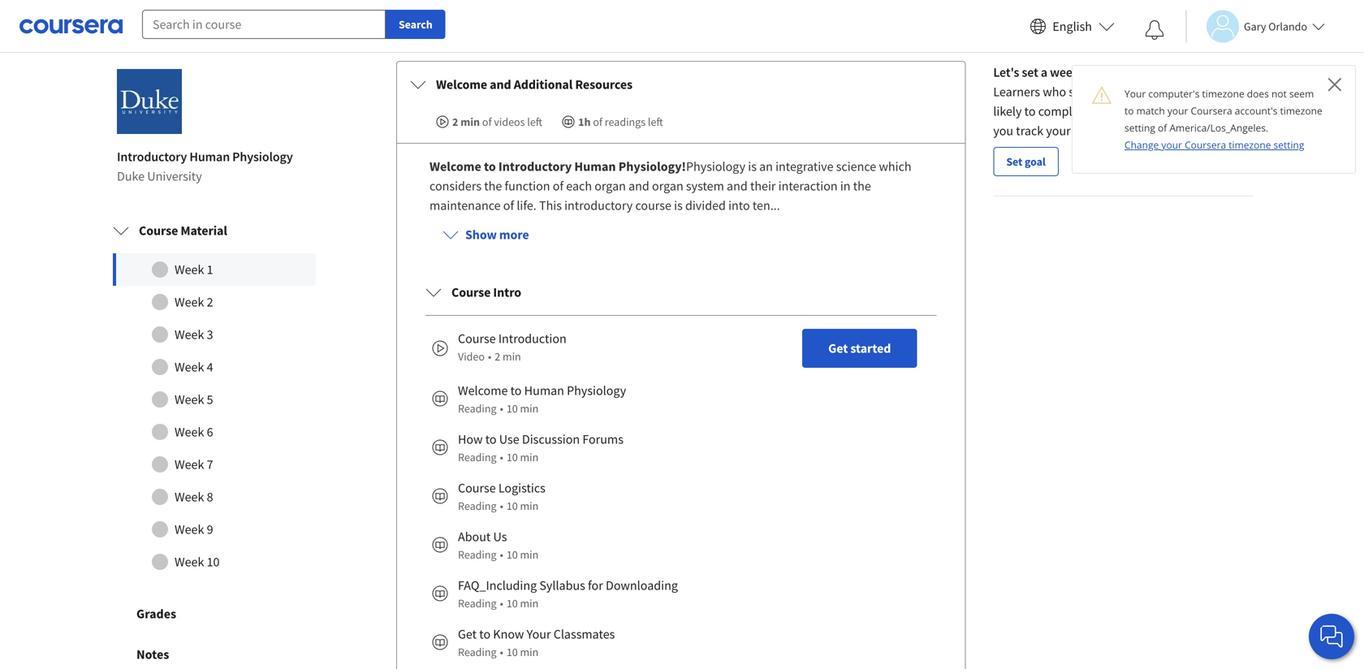 Task type: locate. For each thing, give the bounding box(es) containing it.
• up use
[[500, 401, 503, 416]]

1 vertical spatial more
[[500, 227, 529, 243]]

welcome to introductory human physiology!
[[430, 158, 686, 175]]

videos
[[494, 115, 525, 129]]

reading inside welcome to human physiology reading • 10 min
[[458, 401, 497, 416]]

course inside dropdown button
[[452, 284, 491, 301]]

2 vertical spatial welcome
[[458, 383, 508, 399]]

reading
[[458, 401, 497, 416], [458, 450, 497, 465], [458, 499, 497, 513], [458, 548, 497, 562], [458, 596, 497, 611], [458, 645, 497, 660]]

coursera down the america/los_angeles.
[[1185, 138, 1227, 151]]

introduction
[[499, 331, 567, 347]]

to left know
[[479, 626, 491, 643]]

is right the course at left top
[[674, 197, 683, 214]]

0 horizontal spatial introductory
[[117, 149, 187, 165]]

2 week from the top
[[175, 294, 204, 310]]

course for course logistics reading • 10 min
[[458, 480, 496, 496]]

timezone down seem
[[1281, 104, 1323, 117]]

min left videos
[[461, 115, 480, 129]]

1 horizontal spatial introductory
[[499, 158, 572, 175]]

to left use
[[486, 431, 497, 448]]

know
[[493, 626, 524, 643]]

• down use
[[500, 450, 503, 465]]

a
[[1041, 64, 1048, 81], [1088, 84, 1095, 100]]

min
[[461, 115, 480, 129], [503, 349, 521, 364], [520, 401, 539, 416], [520, 450, 539, 465], [520, 499, 539, 513], [520, 548, 539, 562], [520, 596, 539, 611], [520, 645, 539, 660]]

of down "welcome to introductory human physiology!"
[[553, 178, 564, 194]]

orlando
[[1269, 19, 1308, 34]]

who
[[1043, 84, 1067, 100]]

week inside the "week 9" link
[[175, 522, 204, 538]]

2
[[452, 115, 458, 129], [207, 294, 213, 310], [495, 349, 501, 364]]

reading up how
[[458, 401, 497, 416]]

your up 'course.'
[[1125, 87, 1146, 100]]

coursera up the america/los_angeles.
[[1191, 104, 1233, 117]]

to inside learners who set a goal are 75% more likely to complete the course. we'll help you track your progress.
[[1025, 103, 1036, 120]]

1 horizontal spatial 2
[[452, 115, 458, 129]]

not
[[1272, 87, 1287, 100]]

course material
[[139, 223, 227, 239]]

show more button
[[430, 215, 542, 254]]

your down complete
[[1047, 123, 1071, 139]]

0 horizontal spatial get
[[458, 626, 477, 643]]

course logistics reading • 10 min
[[458, 480, 546, 513]]

0 horizontal spatial a
[[1041, 64, 1048, 81]]

1 horizontal spatial set
[[1069, 84, 1085, 100]]

5
[[207, 392, 213, 408]]

1 horizontal spatial get
[[829, 340, 848, 357]]

course intro
[[452, 284, 522, 301]]

Search in course text field
[[142, 10, 386, 39]]

7 week from the top
[[175, 457, 204, 473]]

reading inside "faq_including syllabus for downloading reading • 10 min"
[[458, 596, 497, 611]]

more down the life.
[[500, 227, 529, 243]]

10 inside "about us reading • 10 min"
[[507, 548, 518, 562]]

more
[[1169, 84, 1198, 100], [500, 227, 529, 243]]

timezone
[[1203, 87, 1245, 100], [1281, 104, 1323, 117], [1229, 138, 1272, 151]]

your
[[1168, 104, 1189, 117], [1047, 123, 1071, 139], [1162, 138, 1183, 151]]

intro
[[493, 284, 522, 301]]

0 vertical spatial timezone
[[1203, 87, 1245, 100]]

timezone mismatch warning modal dialog
[[1072, 65, 1357, 174]]

min down the logistics
[[520, 499, 539, 513]]

a up who
[[1041, 64, 1048, 81]]

course for course introduction video • 2 min
[[458, 331, 496, 347]]

course for course intro
[[452, 284, 491, 301]]

week for week 1
[[175, 262, 204, 278]]

2 right video
[[495, 349, 501, 364]]

complete
[[1039, 103, 1090, 120]]

2 left videos
[[452, 115, 458, 129]]

human inside welcome to human physiology reading • 10 min
[[525, 383, 564, 399]]

min inside welcome to human physiology reading • 10 min
[[520, 401, 539, 416]]

organ up introductory on the top
[[595, 178, 626, 194]]

1 horizontal spatial physiology
[[567, 383, 626, 399]]

2 horizontal spatial 2
[[495, 349, 501, 364]]

welcome down video
[[458, 383, 508, 399]]

2 horizontal spatial the
[[1092, 103, 1110, 120]]

week for week 6
[[175, 424, 204, 440]]

2 vertical spatial goal
[[1025, 154, 1046, 169]]

reading up about
[[458, 499, 497, 513]]

0 vertical spatial more
[[1169, 84, 1198, 100]]

forums
[[583, 431, 624, 448]]

and up 2 min of videos left
[[490, 76, 511, 93]]

week inside week 3 link
[[175, 327, 204, 343]]

• down the logistics
[[500, 499, 503, 513]]

1 horizontal spatial setting
[[1274, 138, 1305, 151]]

left right videos
[[527, 115, 543, 129]]

get inside button
[[829, 340, 848, 357]]

course inside course logistics reading • 10 min
[[458, 480, 496, 496]]

downloading
[[606, 578, 678, 594]]

interaction
[[779, 178, 838, 194]]

75%
[[1143, 84, 1167, 100]]

0 horizontal spatial and
[[490, 76, 511, 93]]

week left 4
[[175, 359, 204, 375]]

1 vertical spatial setting
[[1274, 138, 1305, 151]]

organ
[[595, 178, 626, 194], [652, 178, 684, 194]]

gary orlando button
[[1186, 10, 1326, 43]]

reading down know
[[458, 645, 497, 660]]

• inside course logistics reading • 10 min
[[500, 499, 503, 513]]

1 horizontal spatial human
[[525, 383, 564, 399]]

welcome inside dropdown button
[[436, 76, 487, 93]]

set down weekly
[[1069, 84, 1085, 100]]

is
[[748, 158, 757, 175], [674, 197, 683, 214]]

week left the '8'
[[175, 489, 204, 505]]

• down faq_including
[[500, 596, 503, 611]]

introductory
[[117, 149, 187, 165], [499, 158, 572, 175]]

and up the into
[[727, 178, 748, 194]]

get to know your classmates reading • 10 min
[[458, 626, 615, 660]]

your right know
[[527, 626, 551, 643]]

left
[[527, 115, 543, 129], [648, 115, 663, 129]]

course left intro
[[452, 284, 491, 301]]

week for week 2
[[175, 294, 204, 310]]

week inside week 6 'link'
[[175, 424, 204, 440]]

help center image
[[1322, 627, 1342, 647]]

the
[[1092, 103, 1110, 120], [484, 178, 502, 194], [854, 178, 871, 194]]

notes link
[[97, 635, 331, 669]]

welcome
[[436, 76, 487, 93], [430, 158, 482, 175], [458, 383, 508, 399]]

4 reading from the top
[[458, 548, 497, 562]]

min up discussion
[[520, 401, 539, 416]]

set up learners
[[1022, 64, 1039, 81]]

get left started
[[829, 340, 848, 357]]

use
[[499, 431, 520, 448]]

2 vertical spatial 2
[[495, 349, 501, 364]]

• right video
[[488, 349, 492, 364]]

coursera
[[1191, 104, 1233, 117], [1185, 138, 1227, 151]]

get inside the get to know your classmates reading • 10 min
[[458, 626, 477, 643]]

human inside introductory human physiology duke university
[[190, 149, 230, 165]]

0 horizontal spatial more
[[500, 227, 529, 243]]

setting down "account's"
[[1274, 138, 1305, 151]]

0 horizontal spatial organ
[[595, 178, 626, 194]]

1 vertical spatial welcome
[[430, 158, 482, 175]]

1 horizontal spatial a
[[1088, 84, 1095, 100]]

to down 2 min of videos left
[[484, 158, 496, 175]]

1h of readings left
[[578, 115, 663, 129]]

the right in
[[854, 178, 871, 194]]

reading down about
[[458, 548, 497, 562]]

to inside the get to know your classmates reading • 10 min
[[479, 626, 491, 643]]

human up "university"
[[190, 149, 230, 165]]

10 down use
[[507, 450, 518, 465]]

in
[[841, 178, 851, 194]]

week 3
[[175, 327, 213, 343]]

2 min of videos left
[[452, 115, 543, 129]]

week left 3
[[175, 327, 204, 343]]

9 week from the top
[[175, 522, 204, 538]]

min down discussion
[[520, 450, 539, 465]]

1 vertical spatial a
[[1088, 84, 1095, 100]]

track
[[1016, 123, 1044, 139]]

week left 5
[[175, 392, 204, 408]]

1 vertical spatial get
[[458, 626, 477, 643]]

welcome up considers
[[430, 158, 482, 175]]

10 inside the get to know your classmates reading • 10 min
[[507, 645, 518, 660]]

goal inside learners who set a goal are 75% more likely to complete the course. we'll help you track your progress.
[[1097, 84, 1120, 100]]

1 vertical spatial timezone
[[1281, 104, 1323, 117]]

to inside your computer's timezone does not seem to match your coursera account's timezone setting of america/los_angeles. change your coursera timezone setting
[[1125, 104, 1134, 117]]

min inside how to use discussion forums reading • 10 min
[[520, 450, 539, 465]]

get
[[829, 340, 848, 357], [458, 626, 477, 643]]

reading down how
[[458, 450, 497, 465]]

considers
[[430, 178, 482, 194]]

system
[[686, 178, 724, 194]]

0 vertical spatial goal
[[1092, 64, 1115, 81]]

0 vertical spatial is
[[748, 158, 757, 175]]

setting up change in the top right of the page
[[1125, 121, 1156, 134]]

more up help
[[1169, 84, 1198, 100]]

divided
[[686, 197, 726, 214]]

get for get started
[[829, 340, 848, 357]]

physiology inside welcome to human physiology reading • 10 min
[[567, 383, 626, 399]]

goal for weekly
[[1092, 64, 1115, 81]]

a down weekly
[[1088, 84, 1095, 100]]

reading inside "about us reading • 10 min"
[[458, 548, 497, 562]]

course inside dropdown button
[[139, 223, 178, 239]]

0 horizontal spatial human
[[190, 149, 230, 165]]

6 week from the top
[[175, 424, 204, 440]]

week left 7
[[175, 457, 204, 473]]

to inside how to use discussion forums reading • 10 min
[[486, 431, 497, 448]]

coursera image
[[19, 13, 123, 39]]

0 vertical spatial setting
[[1125, 121, 1156, 134]]

2 horizontal spatial physiology
[[686, 158, 746, 175]]

5 week from the top
[[175, 392, 204, 408]]

course for course material
[[139, 223, 178, 239]]

course left the logistics
[[458, 480, 496, 496]]

physiology is an integrative science which considers the function of each organ and organ system and their interaction in the maintenance of life. this introductory course is divided into ten...
[[430, 158, 912, 214]]

10 inside "faq_including syllabus for downloading reading • 10 min"
[[507, 596, 518, 611]]

your
[[1125, 87, 1146, 100], [527, 626, 551, 643]]

week left 6
[[175, 424, 204, 440]]

about us reading • 10 min
[[458, 529, 539, 562]]

3 week from the top
[[175, 327, 204, 343]]

video
[[458, 349, 485, 364]]

left right readings
[[648, 115, 663, 129]]

reading down faq_including
[[458, 596, 497, 611]]

welcome and additional resources button
[[397, 62, 965, 107]]

1 vertical spatial your
[[527, 626, 551, 643]]

week left 9
[[175, 522, 204, 538]]

4 week from the top
[[175, 359, 204, 375]]

1 week from the top
[[175, 262, 204, 278]]

human up discussion
[[525, 383, 564, 399]]

setting
[[1125, 121, 1156, 134], [1274, 138, 1305, 151]]

week inside week 7 link
[[175, 457, 204, 473]]

human up each
[[575, 158, 616, 175]]

5 reading from the top
[[458, 596, 497, 611]]

2 organ from the left
[[652, 178, 684, 194]]

into
[[729, 197, 750, 214]]

goal inside "button"
[[1025, 154, 1046, 169]]

week inside week 4 link
[[175, 359, 204, 375]]

1 reading from the top
[[458, 401, 497, 416]]

8 week from the top
[[175, 489, 204, 505]]

1 horizontal spatial organ
[[652, 178, 684, 194]]

1 horizontal spatial and
[[629, 178, 650, 194]]

8
[[207, 489, 213, 505]]

1 vertical spatial set
[[1069, 84, 1085, 100]]

0 vertical spatial get
[[829, 340, 848, 357]]

a inside learners who set a goal are 75% more likely to complete the course. we'll help you track your progress.
[[1088, 84, 1095, 100]]

warning image
[[1093, 85, 1112, 105]]

discussion
[[522, 431, 580, 448]]

min down faq_including
[[520, 596, 539, 611]]

get left know
[[458, 626, 477, 643]]

and down physiology!
[[629, 178, 650, 194]]

course introduction video • 2 min
[[458, 331, 567, 364]]

course left the material
[[139, 223, 178, 239]]

10 up use
[[507, 401, 518, 416]]

introductory up duke
[[117, 149, 187, 165]]

gary orlando
[[1244, 19, 1308, 34]]

week 6 link
[[113, 416, 316, 448]]

min down introduction
[[503, 349, 521, 364]]

3 reading from the top
[[458, 499, 497, 513]]

10 week from the top
[[175, 554, 204, 570]]

to down the are
[[1125, 104, 1134, 117]]

the up progress.
[[1092, 103, 1110, 120]]

physiology inside introductory human physiology duke university
[[232, 149, 293, 165]]

0 horizontal spatial physiology
[[232, 149, 293, 165]]

10 inside course logistics reading • 10 min
[[507, 499, 518, 513]]

your inside your computer's timezone does not seem to match your coursera account's timezone setting of america/los_angeles. change your coursera timezone setting
[[1125, 87, 1146, 100]]

10 down faq_including
[[507, 596, 518, 611]]

the up maintenance
[[484, 178, 502, 194]]

introductory up function
[[499, 158, 572, 175]]

week inside week 2 link
[[175, 294, 204, 310]]

• down know
[[500, 645, 503, 660]]

week down week 9
[[175, 554, 204, 570]]

goal left the are
[[1097, 84, 1120, 100]]

week for week 9
[[175, 522, 204, 538]]

course up video
[[458, 331, 496, 347]]

your right change in the top right of the page
[[1162, 138, 1183, 151]]

of down the we'll
[[1158, 121, 1168, 134]]

0 vertical spatial your
[[1125, 87, 1146, 100]]

to down the course introduction video • 2 min
[[511, 383, 522, 399]]

week left 1
[[175, 262, 204, 278]]

0 vertical spatial set
[[1022, 64, 1039, 81]]

course
[[139, 223, 178, 239], [452, 284, 491, 301], [458, 331, 496, 347], [458, 480, 496, 496]]

min down know
[[520, 645, 539, 660]]

week 5
[[175, 392, 213, 408]]

10 down us
[[507, 548, 518, 562]]

min inside course logistics reading • 10 min
[[520, 499, 539, 513]]

week inside week 1 link
[[175, 262, 204, 278]]

0 horizontal spatial 2
[[207, 294, 213, 310]]

course inside the course introduction video • 2 min
[[458, 331, 496, 347]]

goal
[[1092, 64, 1115, 81], [1097, 84, 1120, 100], [1025, 154, 1046, 169]]

1 horizontal spatial more
[[1169, 84, 1198, 100]]

logistics
[[499, 480, 546, 496]]

organ up the course at left top
[[652, 178, 684, 194]]

1 horizontal spatial left
[[648, 115, 663, 129]]

0 vertical spatial 2
[[452, 115, 458, 129]]

week for week 5
[[175, 392, 204, 408]]

0 horizontal spatial is
[[674, 197, 683, 214]]

1 vertical spatial coursera
[[1185, 138, 1227, 151]]

min inside the get to know your classmates reading • 10 min
[[520, 645, 539, 660]]

2 up 3
[[207, 294, 213, 310]]

0 vertical spatial welcome
[[436, 76, 487, 93]]

reading inside the get to know your classmates reading • 10 min
[[458, 645, 497, 660]]

of right 1h at the top of page
[[593, 115, 603, 129]]

progress.
[[1074, 123, 1124, 139]]

min up faq_including
[[520, 548, 539, 562]]

goal up the warning image
[[1092, 64, 1115, 81]]

1 horizontal spatial your
[[1125, 87, 1146, 100]]

0 horizontal spatial your
[[527, 626, 551, 643]]

10 down the logistics
[[507, 499, 518, 513]]

welcome up 2 min of videos left
[[436, 76, 487, 93]]

is left an
[[748, 158, 757, 175]]

week inside 'week 10' link
[[175, 554, 204, 570]]

• inside the get to know your classmates reading • 10 min
[[500, 645, 503, 660]]

week inside week 8 link
[[175, 489, 204, 505]]

timezone up help
[[1203, 87, 1245, 100]]

to inside welcome to human physiology reading • 10 min
[[511, 383, 522, 399]]

• down us
[[500, 548, 503, 562]]

to up track
[[1025, 103, 1036, 120]]

min inside the course introduction video • 2 min
[[503, 349, 521, 364]]

goal right "set"
[[1025, 154, 1046, 169]]

6 reading from the top
[[458, 645, 497, 660]]

week up 'week 3'
[[175, 294, 204, 310]]

you
[[994, 123, 1014, 139]]

duke university image
[[117, 69, 182, 134]]

1
[[207, 262, 213, 278]]

timezone down "account's"
[[1229, 138, 1272, 151]]

10 down know
[[507, 645, 518, 660]]

0 horizontal spatial left
[[527, 115, 543, 129]]

1 vertical spatial goal
[[1097, 84, 1120, 100]]

week inside week 5 link
[[175, 392, 204, 408]]

2 reading from the top
[[458, 450, 497, 465]]

week 5 link
[[113, 384, 316, 416]]

an
[[760, 158, 773, 175]]

10 inside welcome to human physiology reading • 10 min
[[507, 401, 518, 416]]

us
[[494, 529, 507, 545]]

min inside "about us reading • 10 min"
[[520, 548, 539, 562]]



Task type: describe. For each thing, give the bounding box(es) containing it.
goal for a
[[1097, 84, 1120, 100]]

grades
[[136, 606, 176, 622]]

ten...
[[753, 197, 780, 214]]

week 8 link
[[113, 481, 316, 513]]

and inside dropdown button
[[490, 76, 511, 93]]

duke
[[117, 168, 145, 184]]

• inside welcome to human physiology reading • 10 min
[[500, 401, 503, 416]]

physiology!
[[619, 158, 686, 175]]

to for get to know your classmates reading • 10 min
[[479, 626, 491, 643]]

does
[[1248, 87, 1270, 100]]

each
[[566, 178, 592, 194]]

1h
[[578, 115, 591, 129]]

course material button
[[100, 208, 329, 254]]

chat with us image
[[1319, 624, 1345, 650]]

reading inside how to use discussion forums reading • 10 min
[[458, 450, 497, 465]]

2 horizontal spatial and
[[727, 178, 748, 194]]

0 horizontal spatial set
[[1022, 64, 1039, 81]]

week 3 link
[[113, 319, 316, 351]]

4
[[207, 359, 213, 375]]

week for week 4
[[175, 359, 204, 375]]

1 horizontal spatial the
[[854, 178, 871, 194]]

set inside learners who set a goal are 75% more likely to complete the course. we'll help you track your progress.
[[1069, 84, 1085, 100]]

faq_including
[[458, 578, 537, 594]]

set
[[1007, 154, 1023, 169]]

2 horizontal spatial human
[[575, 158, 616, 175]]

to for welcome to introductory human physiology!
[[484, 158, 496, 175]]

readings
[[605, 115, 646, 129]]

weekly
[[1050, 64, 1090, 81]]

0 horizontal spatial setting
[[1125, 121, 1156, 134]]

more inside learners who set a goal are 75% more likely to complete the course. we'll help you track your progress.
[[1169, 84, 1198, 100]]

week 10
[[175, 554, 220, 570]]

gary
[[1244, 19, 1267, 34]]

show more
[[465, 227, 529, 243]]

9
[[207, 522, 213, 538]]

english
[[1053, 18, 1093, 35]]

min inside "faq_including syllabus for downloading reading • 10 min"
[[520, 596, 539, 611]]

computer's
[[1149, 87, 1200, 100]]

week 7
[[175, 457, 213, 473]]

to for welcome to human physiology reading • 10 min
[[511, 383, 522, 399]]

introductory
[[565, 197, 633, 214]]

let's set a weekly goal
[[994, 64, 1115, 81]]

course intro button
[[413, 270, 950, 315]]

about
[[458, 529, 491, 545]]

0 vertical spatial a
[[1041, 64, 1048, 81]]

0 vertical spatial coursera
[[1191, 104, 1233, 117]]

physiology inside the 'physiology is an integrative science which considers the function of each organ and organ system and their interaction in the maintenance of life. this introductory course is divided into ten...'
[[686, 158, 746, 175]]

welcome for welcome to introductory human physiology!
[[430, 158, 482, 175]]

0 horizontal spatial the
[[484, 178, 502, 194]]

1 left from the left
[[527, 115, 543, 129]]

which
[[879, 158, 912, 175]]

10 inside how to use discussion forums reading • 10 min
[[507, 450, 518, 465]]

• inside "faq_including syllabus for downloading reading • 10 min"
[[500, 596, 503, 611]]

2 inside the course introduction video • 2 min
[[495, 349, 501, 364]]

week 9 link
[[113, 513, 316, 546]]

show
[[465, 227, 497, 243]]

of left videos
[[482, 115, 492, 129]]

week 1
[[175, 262, 213, 278]]

reading inside course logistics reading • 10 min
[[458, 499, 497, 513]]

6
[[207, 424, 213, 440]]

likely
[[994, 103, 1022, 120]]

course
[[636, 197, 672, 214]]

your inside learners who set a goal are 75% more likely to complete the course. we'll help you track your progress.
[[1047, 123, 1071, 139]]

set goal
[[1007, 154, 1046, 169]]

search button
[[386, 10, 446, 39]]

more inside show more button
[[500, 227, 529, 243]]

week 2
[[175, 294, 213, 310]]

get started button
[[803, 329, 917, 368]]

science
[[836, 158, 877, 175]]

your inside the get to know your classmates reading • 10 min
[[527, 626, 551, 643]]

started
[[851, 340, 891, 357]]

3
[[207, 327, 213, 343]]

• inside "about us reading • 10 min"
[[500, 548, 503, 562]]

how to use discussion forums reading • 10 min
[[458, 431, 624, 465]]

account's
[[1235, 104, 1278, 117]]

week for week 7
[[175, 457, 204, 473]]

• inside the course introduction video • 2 min
[[488, 349, 492, 364]]

are
[[1123, 84, 1140, 100]]

2 vertical spatial timezone
[[1229, 138, 1272, 151]]

english button
[[1024, 0, 1122, 53]]

function
[[505, 178, 550, 194]]

change your coursera timezone setting link
[[1125, 138, 1305, 151]]

welcome and additional resources
[[436, 76, 633, 93]]

change
[[1125, 138, 1159, 151]]

introductory inside introductory human physiology duke university
[[117, 149, 187, 165]]

✕
[[1328, 71, 1343, 97]]

we'll
[[1155, 103, 1181, 120]]

1 vertical spatial is
[[674, 197, 683, 214]]

of left the life.
[[503, 197, 514, 214]]

show notifications image
[[1145, 20, 1165, 40]]

week 9
[[175, 522, 213, 538]]

your computer's timezone does not seem to match your coursera account's timezone setting of america/los_angeles. change your coursera timezone setting
[[1125, 87, 1323, 151]]

notes
[[136, 647, 169, 663]]

get started
[[829, 340, 891, 357]]

2 left from the left
[[648, 115, 663, 129]]

week for week 3
[[175, 327, 204, 343]]

welcome for welcome and additional resources
[[436, 76, 487, 93]]

week for week 8
[[175, 489, 204, 505]]

week 1 link
[[113, 254, 316, 286]]

faq_including syllabus for downloading reading • 10 min
[[458, 578, 678, 611]]

week 10 link
[[113, 546, 316, 578]]

your down computer's at the right
[[1168, 104, 1189, 117]]

to for how to use discussion forums reading • 10 min
[[486, 431, 497, 448]]

how
[[458, 431, 483, 448]]

of inside your computer's timezone does not seem to match your coursera account's timezone setting of america/los_angeles. change your coursera timezone setting
[[1158, 121, 1168, 134]]

welcome inside welcome to human physiology reading • 10 min
[[458, 383, 508, 399]]

week 4 link
[[113, 351, 316, 384]]

week 2 link
[[113, 286, 316, 319]]

search
[[399, 17, 433, 32]]

7
[[207, 457, 213, 473]]

1 vertical spatial 2
[[207, 294, 213, 310]]

syllabus
[[540, 578, 586, 594]]

week 8
[[175, 489, 213, 505]]

1 horizontal spatial is
[[748, 158, 757, 175]]

1 organ from the left
[[595, 178, 626, 194]]

let's
[[994, 64, 1020, 81]]

✕ button
[[1328, 71, 1343, 97]]

• inside how to use discussion forums reading • 10 min
[[500, 450, 503, 465]]

help
[[1184, 103, 1208, 120]]

america/los_angeles.
[[1170, 121, 1269, 134]]

the inside learners who set a goal are 75% more likely to complete the course. we'll help you track your progress.
[[1092, 103, 1110, 120]]

10 down the "week 9" link
[[207, 554, 220, 570]]

learners
[[994, 84, 1041, 100]]

get for get to know your classmates reading • 10 min
[[458, 626, 477, 643]]

week for week 10
[[175, 554, 204, 570]]

material
[[181, 223, 227, 239]]

week 6
[[175, 424, 213, 440]]

integrative
[[776, 158, 834, 175]]

resources
[[575, 76, 633, 93]]



Task type: vqa. For each thing, say whether or not it's contained in the screenshot.
rightmost Language
no



